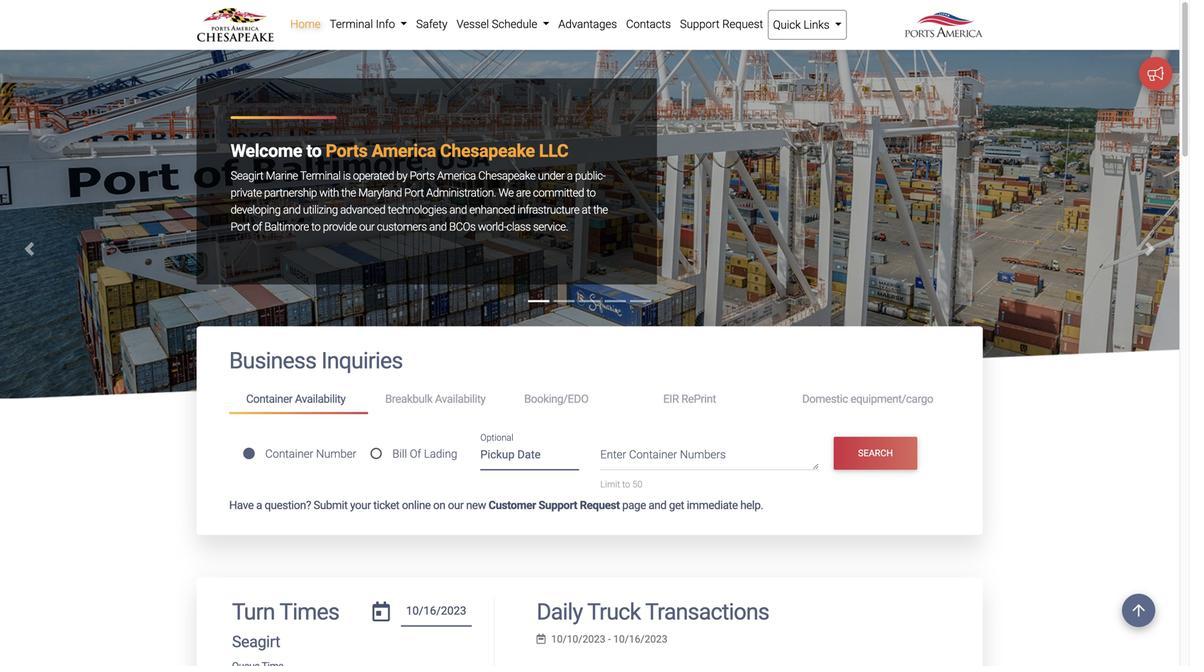 Task type: describe. For each thing, give the bounding box(es) containing it.
customers
[[377, 220, 427, 234]]

contacts
[[627, 17, 671, 31]]

infrastructure
[[518, 203, 580, 217]]

advantages
[[559, 17, 617, 31]]

turn times
[[232, 599, 339, 626]]

daily
[[537, 599, 583, 626]]

of
[[253, 220, 262, 234]]

Enter Container Numbers text field
[[601, 446, 820, 470]]

home link
[[286, 10, 325, 38]]

0 vertical spatial port
[[404, 186, 424, 200]]

your
[[350, 499, 371, 512]]

container availability link
[[229, 386, 368, 414]]

terminal info
[[330, 17, 398, 31]]

bill
[[393, 447, 407, 461]]

to up 'with'
[[307, 141, 322, 161]]

customer
[[489, 499, 536, 512]]

booking/edo link
[[508, 386, 647, 412]]

10/16/2023
[[614, 633, 668, 645]]

operated
[[353, 169, 394, 183]]

booking/edo
[[525, 393, 589, 406]]

0 vertical spatial chesapeake
[[440, 141, 535, 161]]

support request link
[[676, 10, 768, 38]]

welcome
[[231, 141, 302, 161]]

breakbulk availability
[[385, 393, 486, 406]]

reprint
[[682, 393, 717, 406]]

info
[[376, 17, 395, 31]]

daily truck transactions
[[537, 599, 770, 626]]

0 vertical spatial the
[[342, 186, 356, 200]]

quick
[[774, 18, 801, 32]]

to down public- at top
[[587, 186, 596, 200]]

page
[[623, 499, 646, 512]]

and left bcos
[[430, 220, 447, 234]]

home
[[291, 17, 321, 31]]

bcos
[[449, 220, 476, 234]]

public-
[[575, 169, 606, 183]]

committed
[[533, 186, 584, 200]]

eir reprint link
[[647, 386, 786, 412]]

chesapeake inside seagirt marine terminal is operated by ports america chesapeake under a public- private partnership with the maryland port administration.                         we are committed to developing and utilizing advanced technologies and enhanced infrastructure at the port of baltimore to provide                         our customers and bcos world-class service.
[[479, 169, 536, 183]]

have
[[229, 499, 254, 512]]

terminal info link
[[325, 10, 412, 38]]

optional
[[481, 433, 514, 443]]

a inside main content
[[256, 499, 262, 512]]

vessel schedule
[[457, 17, 540, 31]]

availability for container availability
[[295, 393, 346, 406]]

have a question? submit your ticket online on our new customer support request page and get immediate help.
[[229, 499, 764, 512]]

calendar day image
[[373, 602, 390, 622]]

utilizing
[[303, 203, 338, 217]]

limit
[[601, 479, 621, 490]]

enhanced
[[470, 203, 515, 217]]

ticket
[[374, 499, 400, 512]]

is
[[343, 169, 351, 183]]

terminal inside seagirt marine terminal is operated by ports america chesapeake under a public- private partnership with the maryland port administration.                         we are committed to developing and utilizing advanced technologies and enhanced infrastructure at the port of baltimore to provide                         our customers and bcos world-class service.
[[300, 169, 341, 183]]

domestic equipment/cargo link
[[786, 386, 951, 412]]

business inquiries
[[229, 348, 403, 374]]

seagirt marine terminal is operated by ports america chesapeake under a public- private partnership with the maryland port administration.                         we are committed to developing and utilizing advanced technologies and enhanced infrastructure at the port of baltimore to provide                         our customers and bcos world-class service.
[[231, 169, 608, 234]]

quick links link
[[768, 10, 847, 40]]

we
[[499, 186, 514, 200]]

contacts link
[[622, 10, 676, 38]]

10/10/2023
[[552, 633, 606, 645]]

number
[[316, 447, 357, 461]]

1 vertical spatial request
[[580, 499, 620, 512]]

on
[[433, 499, 446, 512]]

container up 50
[[630, 448, 678, 461]]

provide
[[323, 220, 357, 234]]

submit
[[314, 499, 348, 512]]

world-
[[478, 220, 507, 234]]

under
[[538, 169, 565, 183]]

immediate
[[687, 499, 738, 512]]

10/10/2023 - 10/16/2023
[[552, 633, 668, 645]]

0 vertical spatial support
[[681, 17, 720, 31]]

administration.
[[426, 186, 496, 200]]

service.
[[533, 220, 569, 234]]

by
[[397, 169, 408, 183]]

breakbulk
[[385, 393, 433, 406]]

enter container numbers
[[601, 448, 726, 461]]

advantages link
[[554, 10, 622, 38]]

quick links
[[774, 18, 833, 32]]

1 vertical spatial support
[[539, 499, 578, 512]]

safety
[[416, 17, 448, 31]]

private
[[231, 186, 262, 200]]



Task type: vqa. For each thing, say whether or not it's contained in the screenshot.
Ports in the Seagirt Marine Terminal is operated by Ports America Chesapeake under a public- private partnership with the Maryland Port Administration.                         We are committed to developing and utilizing advanced technologies and enhanced infrastructure at the Port of Baltimore to provide                         our customers and BCOs world-class service.
yes



Task type: locate. For each thing, give the bounding box(es) containing it.
our inside seagirt marine terminal is operated by ports america chesapeake under a public- private partnership with the maryland port administration.                         we are committed to developing and utilizing advanced technologies and enhanced infrastructure at the port of baltimore to provide                         our customers and bcos world-class service.
[[359, 220, 375, 234]]

container number
[[265, 447, 357, 461]]

and inside main content
[[649, 499, 667, 512]]

availability for breakbulk availability
[[435, 393, 486, 406]]

a right have
[[256, 499, 262, 512]]

port
[[404, 186, 424, 200], [231, 220, 250, 234]]

to left 50
[[623, 479, 631, 490]]

baltimore
[[265, 220, 309, 234]]

seagirt up private
[[231, 169, 263, 183]]

ports inside seagirt marine terminal is operated by ports america chesapeake under a public- private partnership with the maryland port administration.                         we are committed to developing and utilizing advanced technologies and enhanced infrastructure at the port of baltimore to provide                         our customers and bcos world-class service.
[[410, 169, 435, 183]]

1 vertical spatial ports
[[410, 169, 435, 183]]

vessel schedule link
[[452, 10, 554, 38]]

request inside support request link
[[723, 17, 764, 31]]

transactions
[[646, 599, 770, 626]]

times
[[280, 599, 339, 626]]

container
[[246, 393, 293, 406], [265, 447, 314, 461], [630, 448, 678, 461]]

and
[[283, 203, 301, 217], [450, 203, 467, 217], [430, 220, 447, 234], [649, 499, 667, 512]]

0 horizontal spatial availability
[[295, 393, 346, 406]]

1 horizontal spatial ports
[[410, 169, 435, 183]]

support request
[[681, 17, 764, 31]]

request left quick
[[723, 17, 764, 31]]

1 vertical spatial chesapeake
[[479, 169, 536, 183]]

seagirt inside seagirt marine terminal is operated by ports america chesapeake under a public- private partnership with the maryland port administration.                         we are committed to developing and utilizing advanced technologies and enhanced infrastructure at the port of baltimore to provide                         our customers and bcos world-class service.
[[231, 169, 263, 183]]

1 vertical spatial a
[[256, 499, 262, 512]]

bill of lading
[[393, 447, 458, 461]]

container down business
[[246, 393, 293, 406]]

customer support request link
[[489, 499, 620, 512]]

terminal left info
[[330, 17, 373, 31]]

1 horizontal spatial request
[[723, 17, 764, 31]]

seagirt for seagirt
[[232, 633, 280, 652]]

and left get
[[649, 499, 667, 512]]

0 horizontal spatial support
[[539, 499, 578, 512]]

container for container number
[[265, 447, 314, 461]]

advanced
[[340, 203, 386, 217]]

the right at
[[594, 203, 608, 217]]

support right the contacts link
[[681, 17, 720, 31]]

availability
[[295, 393, 346, 406], [435, 393, 486, 406]]

enter
[[601, 448, 627, 461]]

online
[[402, 499, 431, 512]]

calendar week image
[[537, 634, 546, 645]]

the down is
[[342, 186, 356, 200]]

request down limit
[[580, 499, 620, 512]]

50
[[633, 479, 643, 490]]

welcome to ports america chesapeake llc
[[231, 141, 569, 161]]

Optional text field
[[481, 443, 580, 471]]

new
[[466, 499, 486, 512]]

support
[[681, 17, 720, 31], [539, 499, 578, 512]]

our down 'advanced'
[[359, 220, 375, 234]]

0 horizontal spatial request
[[580, 499, 620, 512]]

ports
[[326, 141, 368, 161], [410, 169, 435, 183]]

terminal up 'with'
[[300, 169, 341, 183]]

ports up is
[[326, 141, 368, 161]]

seagirt down turn
[[232, 633, 280, 652]]

domestic
[[803, 393, 849, 406]]

1 horizontal spatial our
[[448, 499, 464, 512]]

america inside seagirt marine terminal is operated by ports america chesapeake under a public- private partnership with the maryland port administration.                         we are committed to developing and utilizing advanced technologies and enhanced infrastructure at the port of baltimore to provide                         our customers and bcos world-class service.
[[437, 169, 476, 183]]

1 horizontal spatial port
[[404, 186, 424, 200]]

a
[[567, 169, 573, 183], [256, 499, 262, 512]]

1 vertical spatial seagirt
[[232, 633, 280, 652]]

safety link
[[412, 10, 452, 38]]

are
[[516, 186, 531, 200]]

0 vertical spatial our
[[359, 220, 375, 234]]

marine
[[266, 169, 298, 183]]

eir
[[664, 393, 679, 406]]

vessel
[[457, 17, 489, 31]]

0 horizontal spatial a
[[256, 499, 262, 512]]

main content containing business inquiries
[[186, 326, 994, 666]]

main content
[[186, 326, 994, 666]]

1 horizontal spatial support
[[681, 17, 720, 31]]

availability down business inquiries
[[295, 393, 346, 406]]

0 horizontal spatial our
[[359, 220, 375, 234]]

port left of
[[231, 220, 250, 234]]

0 horizontal spatial the
[[342, 186, 356, 200]]

1 vertical spatial the
[[594, 203, 608, 217]]

-
[[608, 633, 611, 645]]

availability right breakbulk
[[435, 393, 486, 406]]

search button
[[834, 437, 918, 470]]

america up administration.
[[437, 169, 476, 183]]

eir reprint
[[664, 393, 717, 406]]

1 horizontal spatial availability
[[435, 393, 486, 406]]

our
[[359, 220, 375, 234], [448, 499, 464, 512]]

ports right by at the left of the page
[[410, 169, 435, 183]]

our right on
[[448, 499, 464, 512]]

to
[[307, 141, 322, 161], [587, 186, 596, 200], [311, 220, 321, 234], [623, 479, 631, 490]]

0 horizontal spatial port
[[231, 220, 250, 234]]

maryland
[[359, 186, 402, 200]]

2 availability from the left
[[435, 393, 486, 406]]

0 vertical spatial ports
[[326, 141, 368, 161]]

with
[[320, 186, 339, 200]]

1 horizontal spatial america
[[437, 169, 476, 183]]

get
[[669, 499, 685, 512]]

0 vertical spatial terminal
[[330, 17, 373, 31]]

of
[[410, 447, 421, 461]]

numbers
[[680, 448, 726, 461]]

seagirt
[[231, 169, 263, 183], [232, 633, 280, 652]]

0 horizontal spatial america
[[372, 141, 436, 161]]

port up technologies
[[404, 186, 424, 200]]

equipment/cargo
[[851, 393, 934, 406]]

and down partnership
[[283, 203, 301, 217]]

links
[[804, 18, 830, 32]]

lading
[[424, 447, 458, 461]]

1 vertical spatial america
[[437, 169, 476, 183]]

support right customer at the left bottom of the page
[[539, 499, 578, 512]]

0 vertical spatial request
[[723, 17, 764, 31]]

request
[[723, 17, 764, 31], [580, 499, 620, 512]]

technologies
[[388, 203, 447, 217]]

0 vertical spatial america
[[372, 141, 436, 161]]

help.
[[741, 499, 764, 512]]

None text field
[[401, 599, 472, 627]]

1 horizontal spatial a
[[567, 169, 573, 183]]

0 horizontal spatial ports
[[326, 141, 368, 161]]

0 vertical spatial seagirt
[[231, 169, 263, 183]]

search
[[859, 448, 894, 459]]

the
[[342, 186, 356, 200], [594, 203, 608, 217]]

0 vertical spatial a
[[567, 169, 573, 183]]

to down utilizing
[[311, 220, 321, 234]]

at
[[582, 203, 591, 217]]

1 vertical spatial terminal
[[300, 169, 341, 183]]

partnership
[[264, 186, 317, 200]]

truck
[[588, 599, 641, 626]]

america up by at the left of the page
[[372, 141, 436, 161]]

1 horizontal spatial the
[[594, 203, 608, 217]]

container for container availability
[[246, 393, 293, 406]]

domestic equipment/cargo
[[803, 393, 934, 406]]

1 vertical spatial our
[[448, 499, 464, 512]]

seagirt for seagirt marine terminal is operated by ports america chesapeake under a public- private partnership with the maryland port administration.                         we are committed to developing and utilizing advanced technologies and enhanced infrastructure at the port of baltimore to provide                         our customers and bcos world-class service.
[[231, 169, 263, 183]]

go to top image
[[1123, 594, 1156, 627]]

limit to 50
[[601, 479, 643, 490]]

breakbulk availability link
[[368, 386, 508, 412]]

class
[[507, 220, 531, 234]]

developing
[[231, 203, 281, 217]]

1 availability from the left
[[295, 393, 346, 406]]

and down administration.
[[450, 203, 467, 217]]

question?
[[265, 499, 311, 512]]

turn
[[232, 599, 275, 626]]

ports america chesapeake image
[[0, 50, 1180, 561]]

container left number
[[265, 447, 314, 461]]

1 vertical spatial port
[[231, 220, 250, 234]]

a inside seagirt marine terminal is operated by ports america chesapeake under a public- private partnership with the maryland port administration.                         we are committed to developing and utilizing advanced technologies and enhanced infrastructure at the port of baltimore to provide                         our customers and bcos world-class service.
[[567, 169, 573, 183]]

container availability
[[246, 393, 346, 406]]

a right under
[[567, 169, 573, 183]]

inquiries
[[322, 348, 403, 374]]

business
[[229, 348, 317, 374]]



